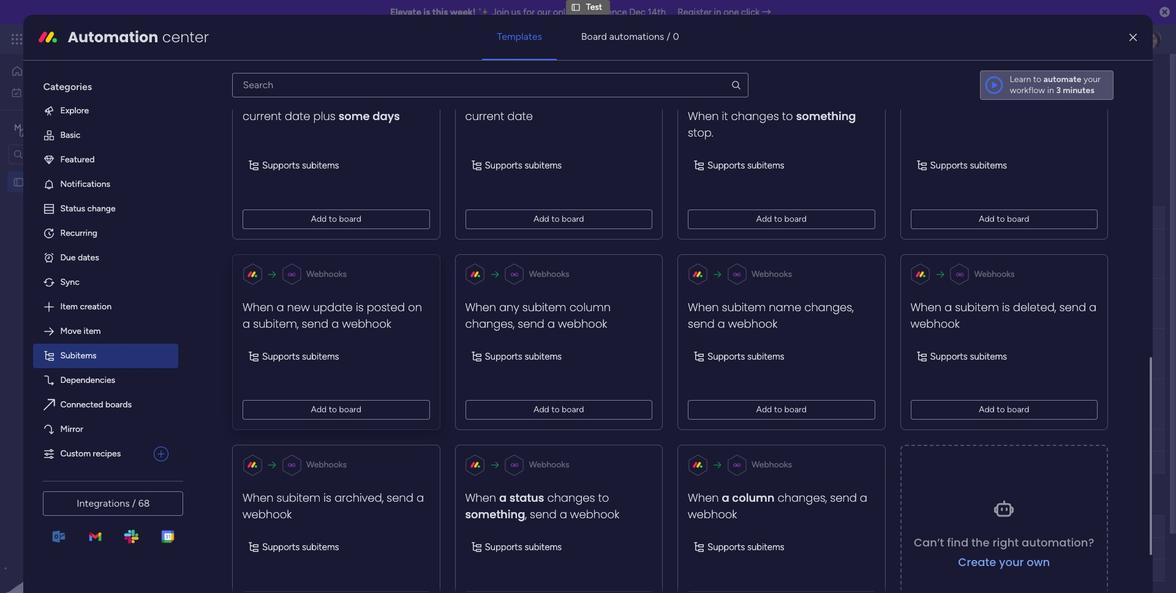 Task type: describe. For each thing, give the bounding box(es) containing it.
→
[[762, 7, 772, 18]]

stop.
[[688, 125, 714, 140]]

Search in workspace field
[[26, 147, 102, 161]]

the
[[972, 535, 990, 550]]

right
[[993, 535, 1019, 550]]

send inside when a status changes to something , send a webhook
[[530, 507, 557, 522]]

help button
[[1072, 558, 1115, 578]]

subitem inside "when subitem is archived, send a webhook"
[[277, 490, 321, 505]]

when a status changes to something , send a webhook
[[466, 490, 620, 522]]

, set
[[526, 92, 550, 107]]

creation
[[80, 301, 112, 312]]

monday work management
[[55, 32, 190, 46]]

chart
[[304, 115, 326, 125]]

activity
[[1009, 72, 1039, 82]]

when for when a column
[[688, 490, 719, 505]]

manage
[[188, 93, 218, 103]]

move
[[60, 326, 81, 336]]

webhooks up "status"
[[529, 460, 570, 470]]

week!
[[450, 7, 476, 18]]

workspace image
[[12, 121, 24, 135]]

name
[[769, 299, 802, 315]]

select product image
[[11, 33, 23, 45]]

workspace selection element
[[12, 120, 102, 136]]

send inside when any subitem column changes, send a webhook
[[518, 316, 545, 331]]

a inside when subitem name changes, send a webhook
[[718, 316, 726, 331]]

some
[[339, 108, 370, 124]]

project inside the new project button
[[211, 147, 238, 157]]

mirror option
[[33, 417, 179, 442]]

when for when a subitem is created, send a webhook
[[911, 75, 942, 91]]

monday
[[55, 32, 97, 46]]

1 owner field from the top
[[443, 211, 475, 225]]

new
[[287, 299, 310, 315]]

0 vertical spatial in
[[714, 7, 722, 18]]

when a new update is posted on a subitem, send a webhook
[[243, 299, 422, 331]]

when a subitem is deleted, send a webhook
[[911, 299, 1097, 331]]

0 horizontal spatial your
[[502, 93, 519, 103]]

working
[[504, 298, 536, 309]]

to current date
[[466, 92, 614, 124]]

dec 14
[[602, 400, 626, 409]]

webhook inside when subitem name changes, send a webhook
[[729, 316, 778, 331]]

activity button
[[1004, 67, 1062, 87]]

not started
[[507, 249, 553, 259]]

production for post
[[238, 495, 298, 510]]

subitems
[[60, 350, 97, 361]]

changes, inside when subitem name changes, send a webhook
[[805, 299, 854, 315]]

dec 12
[[602, 299, 626, 309]]

subitem for when a subitem is deleted, send a webhook
[[956, 299, 1000, 315]]

webhooks up changes, send a webhook
[[752, 460, 793, 470]]

see for see plans
[[214, 34, 229, 44]]

1 of from the left
[[255, 93, 264, 103]]

test building
[[232, 298, 281, 309]]

send inside "when subitem is archived, send a webhook"
[[387, 490, 414, 505]]

is inside "when subitem is archived, send a webhook"
[[324, 490, 332, 505]]

test right online
[[586, 2, 602, 12]]

is inside when a new update is posted on a subitem, send a webhook
[[356, 299, 364, 315]]

is inside when a subitem is deleted, send a webhook
[[1003, 299, 1011, 315]]

us
[[512, 7, 521, 18]]

public board image
[[13, 176, 25, 188]]

webhook inside changes, send a webhook
[[688, 507, 738, 522]]

to inside . when it changes to
[[783, 108, 794, 124]]

main for main workspace
[[28, 122, 50, 133]]

status inside option
[[60, 203, 85, 214]]

can't find the right automation? create your own
[[915, 535, 1095, 570]]

new project button
[[186, 143, 243, 162]]

1 vertical spatial project
[[306, 212, 333, 222]]

gantt
[[264, 115, 286, 125]]

2 of from the left
[[466, 93, 474, 103]]

join
[[492, 7, 509, 18]]

recurring
[[60, 228, 97, 238]]

current for to current date plus
[[243, 108, 282, 124]]

learn to automate
[[1010, 74, 1082, 84]]

item
[[84, 326, 101, 336]]

Files field
[[774, 211, 797, 225]]

1 horizontal spatial project
[[252, 248, 279, 259]]

archived,
[[335, 490, 384, 505]]

recurring option
[[33, 221, 179, 246]]

set inside when , set
[[308, 92, 324, 107]]

table
[[225, 115, 245, 125]]

test for test testing
[[232, 349, 248, 359]]

search image
[[731, 80, 742, 91]]

status down "status"
[[518, 521, 543, 532]]

1 horizontal spatial 1
[[1118, 72, 1122, 82]]

post
[[211, 495, 235, 510]]

it for when
[[722, 108, 729, 124]]

automation  center image
[[38, 28, 58, 47]]

see more
[[559, 92, 595, 102]]

automate
[[1078, 115, 1116, 125]]

, start
[[748, 92, 781, 107]]

automation
[[68, 27, 158, 47]]

column inside when any subitem column changes, send a webhook
[[570, 299, 611, 315]]

connected boards option
[[33, 393, 179, 417]]

my work button
[[7, 82, 132, 102]]

hide
[[513, 147, 531, 158]]

find
[[948, 535, 969, 550]]

see plans button
[[198, 30, 257, 48]]

workflow
[[1010, 85, 1046, 96]]

/ for integrations / 68
[[132, 498, 136, 509]]

Priority field
[[683, 211, 716, 225]]

something inside when a status changes to something , send a webhook
[[466, 507, 526, 522]]

12
[[618, 299, 626, 309]]

2 owner from the top
[[446, 521, 472, 532]]

when any subitem column changes, send a webhook
[[466, 299, 611, 331]]

send inside when subitem name changes, send a webhook
[[688, 316, 715, 331]]

column information image for status
[[555, 213, 564, 223]]

can't
[[915, 535, 945, 550]]

0
[[673, 31, 679, 42]]

/ inside "button"
[[667, 31, 671, 42]]

featured
[[60, 154, 95, 165]]

status up not started
[[518, 212, 543, 223]]

when subitem name changes, send a webhook
[[688, 299, 854, 331]]

medium
[[684, 399, 715, 409]]

click
[[742, 7, 760, 18]]

owners,
[[325, 93, 355, 103]]

changes, inside when any subitem column changes, send a webhook
[[466, 316, 515, 331]]

3
[[1057, 85, 1061, 96]]

changes, send a webhook
[[688, 490, 868, 522]]

add to favorites image
[[255, 71, 268, 83]]

home
[[28, 66, 52, 76]]

register in one click → link
[[678, 7, 772, 18]]

for
[[523, 7, 535, 18]]

subitem inside when subitem name changes, send a webhook
[[722, 299, 766, 315]]

working on it
[[504, 298, 555, 309]]

and
[[408, 93, 422, 103]]

elevate is this week! ✨ join us for our online conference dec 14th
[[390, 7, 666, 18]]

date for to current date plus
[[285, 108, 311, 124]]

when inside . when it changes to
[[688, 108, 719, 124]]

templates button
[[482, 22, 557, 51]]

connected boards
[[60, 399, 132, 410]]

on inside when a new update is posted on a subitem, send a webhook
[[408, 299, 422, 315]]

featured option
[[33, 148, 179, 172]]

m
[[14, 122, 21, 133]]

any for subitem
[[500, 299, 520, 315]]

a inside when any subitem column changes, send a webhook
[[548, 316, 555, 331]]

update
[[313, 299, 353, 315]]

status change
[[60, 203, 116, 214]]

something inside something stop.
[[797, 108, 857, 124]]

current for to current date
[[466, 108, 505, 124]]

timeline field for column information image to the right
[[852, 520, 890, 533]]

done
[[520, 349, 540, 359]]

lottie animation image
[[0, 469, 156, 593]]

start
[[753, 92, 778, 107]]

deleted,
[[1014, 299, 1057, 315]]

plus
[[314, 108, 336, 124]]

test for test publishing
[[232, 399, 248, 409]]

when subitem is archived, send a webhook
[[243, 490, 424, 522]]

Test Production Pipeline field
[[208, 186, 348, 202]]

, inside when a status changes to something , send a webhook
[[526, 507, 527, 522]]

send inside when a subitem is deleted, send a webhook
[[1060, 299, 1087, 315]]

a inside "when subitem is archived, send a webhook"
[[417, 490, 424, 505]]

kanban
[[397, 115, 425, 125]]

to inside to current date
[[603, 92, 614, 107]]

online
[[553, 7, 578, 18]]

custom recipes
[[60, 448, 121, 459]]

not
[[507, 249, 522, 259]]

1 status field from the top
[[515, 211, 546, 225]]

2 horizontal spatial set
[[530, 92, 547, 107]]

webhooks for is
[[975, 269, 1015, 279]]

low
[[691, 298, 708, 309]]

dependencies option
[[33, 368, 179, 393]]



Task type: vqa. For each thing, say whether or not it's contained in the screenshot.
Calendar button
yes



Task type: locate. For each thing, give the bounding box(es) containing it.
0 vertical spatial owner field
[[443, 211, 475, 225]]

a inside changes, send a webhook
[[860, 490, 868, 505]]

subitem for when a subitem is created, send a webhook
[[956, 75, 1000, 91]]

, inside when , set
[[303, 92, 304, 107]]

notifications option
[[33, 172, 179, 197]]

subitem for when any subitem column changes, send a webhook
[[523, 299, 567, 315]]

webhooks up when a subitem is deleted, send a webhook on the right
[[975, 269, 1015, 279]]

current inside to current date
[[466, 108, 505, 124]]

0 horizontal spatial of
[[255, 93, 264, 103]]

, down "status"
[[526, 507, 527, 522]]

0 horizontal spatial /
[[132, 498, 136, 509]]

date inside the to current date plus
[[285, 108, 311, 124]]

test inside field
[[211, 186, 234, 202]]

/ inside button
[[1113, 72, 1116, 82]]

see left plans
[[214, 34, 229, 44]]

2 horizontal spatial your
[[1084, 74, 1101, 84]]

0 vertical spatial column information image
[[640, 213, 650, 223]]

1 horizontal spatial something
[[797, 108, 857, 124]]

something stop.
[[688, 108, 857, 140]]

v2 overdue deadline image
[[575, 298, 585, 310]]

Timeline field
[[852, 211, 890, 225], [852, 520, 890, 533]]

production for test
[[237, 186, 298, 202]]

0 horizontal spatial column information image
[[555, 213, 564, 223]]

main table
[[205, 115, 245, 125]]

1 horizontal spatial column information image
[[897, 213, 907, 223]]

testing
[[250, 349, 278, 359]]

create
[[959, 554, 997, 570]]

2 vertical spatial changes,
[[778, 490, 828, 505]]

see inside button
[[214, 34, 229, 44]]

1 vertical spatial see
[[559, 92, 573, 102]]

categories list box
[[33, 70, 188, 466]]

new inside button
[[191, 147, 209, 157]]

dec for dec 12
[[602, 299, 616, 309]]

explore option
[[33, 99, 179, 123]]

test for test production pipeline
[[211, 186, 234, 202]]

webhooks up name
[[752, 269, 793, 279]]

dec for dec 14
[[602, 400, 616, 409]]

date inside to current date
[[508, 108, 533, 124]]

supports
[[263, 160, 300, 171], [485, 160, 523, 171], [708, 160, 746, 171], [931, 160, 968, 171], [263, 351, 300, 362], [485, 351, 523, 362], [708, 351, 746, 362], [931, 351, 968, 362], [263, 542, 300, 553], [485, 542, 523, 553], [708, 542, 746, 553]]

Post Production Assessment field
[[208, 495, 373, 511]]

test inside list box
[[29, 177, 45, 187]]

0 horizontal spatial 1
[[412, 303, 414, 310]]

0 vertical spatial your
[[1084, 74, 1101, 84]]

2 status field from the top
[[515, 520, 546, 533]]

project up building
[[252, 248, 279, 259]]

1 vertical spatial work
[[41, 87, 60, 97]]

option
[[0, 171, 156, 173]]

0 vertical spatial changes
[[732, 108, 779, 124]]

of
[[255, 93, 264, 103], [466, 93, 474, 103]]

column information image
[[640, 213, 650, 223], [897, 522, 907, 532]]

webhooks up assessment
[[307, 460, 347, 470]]

test left testing
[[232, 349, 248, 359]]

help
[[1083, 562, 1105, 574]]

date down assign
[[285, 108, 311, 124]]

1 horizontal spatial work
[[99, 32, 121, 46]]

it for on
[[550, 298, 555, 309]]

1 vertical spatial column information image
[[897, 522, 907, 532]]

is
[[424, 7, 430, 18], [1003, 75, 1011, 91], [356, 299, 364, 315], [1003, 299, 1011, 315], [324, 490, 332, 505]]

column information image for timeline
[[897, 213, 907, 223]]

automations
[[610, 31, 664, 42]]

workspace
[[52, 122, 101, 133]]

show board description image
[[235, 71, 249, 83]]

subitem inside when a subitem is deleted, send a webhook
[[956, 299, 1000, 315]]

0 vertical spatial owner
[[446, 212, 472, 223]]

0 vertical spatial new
[[191, 147, 209, 157]]

0 horizontal spatial main
[[28, 122, 50, 133]]

/ for invite / 1
[[1113, 72, 1116, 82]]

when for when subitem is archived, send a webhook
[[243, 490, 274, 505]]

timeline
[[855, 212, 887, 223], [855, 521, 887, 532]]

new up test building at the left bottom of the page
[[232, 248, 250, 259]]

see left more
[[559, 92, 573, 102]]

dates
[[78, 252, 99, 263]]

assessment
[[301, 495, 370, 510]]

webhook inside 'when a subitem is created, send a webhook'
[[922, 92, 971, 107]]

subitems
[[302, 160, 339, 171], [525, 160, 562, 171], [748, 160, 785, 171], [971, 160, 1008, 171], [302, 351, 339, 362], [525, 351, 562, 362], [748, 351, 785, 362], [971, 351, 1008, 362], [302, 542, 339, 553], [525, 542, 562, 553], [748, 542, 785, 553]]

work for my
[[41, 87, 60, 97]]

move item option
[[33, 319, 179, 344]]

0 horizontal spatial it
[[550, 298, 555, 309]]

0 horizontal spatial column
[[570, 299, 611, 315]]

v2 search image
[[276, 146, 285, 159]]

set left stands.
[[530, 92, 547, 107]]

subitem left archived,
[[277, 490, 321, 505]]

test publishing
[[232, 399, 289, 409]]

when inside when , set
[[243, 75, 274, 91]]

1 horizontal spatial on
[[538, 298, 548, 309]]

to inside when a status changes to something , send a webhook
[[599, 490, 610, 505]]

test list box
[[0, 169, 156, 358]]

your up minutes
[[1084, 74, 1101, 84]]

subitem left v2 overdue deadline image
[[523, 299, 567, 315]]

1 horizontal spatial column information image
[[897, 522, 907, 532]]

in left one
[[714, 7, 722, 18]]

1 horizontal spatial your
[[1000, 554, 1025, 570]]

when inside when a status changes to something , send a webhook
[[466, 490, 497, 505]]

in inside your workflow in
[[1048, 85, 1054, 96]]

1 vertical spatial status field
[[515, 520, 546, 533]]

connected
[[60, 399, 103, 410]]

send inside when a new update is posted on a subitem, send a webhook
[[302, 316, 329, 331]]

status up recurring on the top of the page
[[60, 203, 85, 214]]

1 horizontal spatial set
[[357, 93, 369, 103]]

webhook inside when a status changes to something , send a webhook
[[571, 507, 620, 522]]

minutes
[[1063, 85, 1095, 96]]

1 horizontal spatial any
[[500, 299, 520, 315]]

2 horizontal spatial project
[[306, 212, 333, 222]]

0 horizontal spatial date
[[285, 108, 311, 124]]

when for when a new update is posted on a subitem, send a webhook
[[243, 299, 274, 315]]

status
[[60, 203, 85, 214], [518, 212, 543, 223], [518, 521, 543, 532]]

1 vertical spatial column
[[733, 490, 775, 505]]

0 vertical spatial production
[[237, 186, 298, 202]]

to inside the to current date plus
[[380, 92, 391, 107]]

0 vertical spatial work
[[99, 32, 121, 46]]

1 vertical spatial dec
[[602, 299, 616, 309]]

priority
[[686, 212, 713, 223]]

create your own link
[[959, 554, 1051, 570]]

new down main table button
[[191, 147, 209, 157]]

0 horizontal spatial set
[[308, 92, 324, 107]]

1 horizontal spatial /
[[667, 31, 671, 42]]

any left type
[[220, 93, 234, 103]]

due
[[60, 252, 76, 263]]

item
[[60, 301, 78, 312]]

work right my in the left top of the page
[[41, 87, 60, 97]]

work for monday
[[99, 32, 121, 46]]

subitem,
[[253, 316, 299, 331]]

send inside changes, send a webhook
[[831, 490, 857, 505]]

invite / 1
[[1089, 72, 1122, 82]]

dec left 12
[[602, 299, 616, 309]]

dependencies
[[60, 375, 115, 385]]

register
[[678, 7, 712, 18]]

of right track
[[466, 93, 474, 103]]

Status field
[[515, 211, 546, 225], [515, 520, 546, 533]]

my work
[[27, 87, 60, 97]]

subitems option
[[33, 344, 179, 368]]

chart button
[[295, 110, 335, 130]]

1 vertical spatial new
[[232, 248, 250, 259]]

2 timeline field from the top
[[852, 520, 890, 533]]

when inside "when subitem is archived, send a webhook"
[[243, 490, 274, 505]]

0 horizontal spatial see
[[214, 34, 229, 44]]

0 horizontal spatial current
[[243, 108, 282, 124]]

sync option
[[33, 270, 179, 295]]

work inside button
[[41, 87, 60, 97]]

item creation option
[[33, 295, 179, 319]]

changes inside . when it changes to
[[732, 108, 779, 124]]

1 horizontal spatial of
[[466, 93, 474, 103]]

/ inside button
[[132, 498, 136, 509]]

1 vertical spatial in
[[1048, 85, 1054, 96]]

dec left 14
[[602, 400, 616, 409]]

to
[[1034, 74, 1042, 84], [380, 92, 391, 107], [603, 92, 614, 107], [783, 108, 794, 124], [329, 213, 337, 224], [552, 213, 560, 224], [775, 213, 783, 224], [997, 213, 1006, 224], [329, 404, 337, 415], [552, 404, 560, 415], [775, 404, 783, 415], [997, 404, 1006, 415], [599, 490, 610, 505]]

changes down , start
[[732, 108, 779, 124]]

0 vertical spatial any
[[220, 93, 234, 103]]

date for to current date
[[508, 108, 533, 124]]

0 vertical spatial changes,
[[805, 299, 854, 315]]

board automations / 0 button
[[567, 22, 694, 51]]

custom recipes option
[[33, 442, 149, 466]]

item creation
[[60, 301, 112, 312]]

webhooks for update
[[307, 269, 347, 279]]

any for type
[[220, 93, 234, 103]]

supports subitems
[[263, 160, 339, 171], [485, 160, 562, 171], [708, 160, 785, 171], [931, 160, 1008, 171], [263, 351, 339, 362], [485, 351, 562, 362], [708, 351, 785, 362], [931, 351, 1008, 362], [263, 542, 339, 553], [485, 542, 562, 553], [708, 542, 785, 553]]

main left table
[[205, 115, 223, 125]]

1 column information image from the left
[[555, 213, 564, 223]]

1 vertical spatial owner field
[[443, 520, 475, 533]]

1 vertical spatial /
[[1113, 72, 1116, 82]]

0 horizontal spatial work
[[41, 87, 60, 97]]

integrations / 68
[[77, 498, 150, 509]]

0 vertical spatial something
[[797, 108, 857, 124]]

where
[[476, 93, 500, 103]]

own
[[1027, 554, 1051, 570]]

plans
[[231, 34, 251, 44]]

in left 3
[[1048, 85, 1054, 96]]

0 horizontal spatial something
[[466, 507, 526, 522]]

subitem
[[956, 75, 1000, 91], [523, 299, 567, 315], [722, 299, 766, 315], [956, 299, 1000, 315], [277, 490, 321, 505]]

due dates option
[[33, 246, 179, 270]]

changes
[[732, 108, 779, 124], [548, 490, 596, 505]]

stands.
[[552, 93, 579, 103]]

0 vertical spatial it
[[722, 108, 729, 124]]

subitem inside when any subitem column changes, send a webhook
[[523, 299, 567, 315]]

publishing
[[250, 399, 289, 409]]

when for when a status changes to something , send a webhook
[[466, 490, 497, 505]]

project
[[522, 93, 549, 103]]

status field down "status"
[[515, 520, 546, 533]]

2 owner field from the top
[[443, 520, 475, 533]]

when for when subitem name changes, send a webhook
[[688, 299, 719, 315]]

integrations
[[77, 498, 130, 509]]

1 vertical spatial 1
[[412, 303, 414, 310]]

1 vertical spatial your
[[502, 93, 519, 103]]

project
[[211, 147, 238, 157], [306, 212, 333, 222], [252, 248, 279, 259]]

changes, inside changes, send a webhook
[[778, 490, 828, 505]]

see more link
[[558, 91, 597, 104]]

webhooks up update
[[307, 269, 347, 279]]

when inside when a new update is posted on a subitem, send a webhook
[[243, 299, 274, 315]]

invite / 1 button
[[1067, 67, 1128, 87]]

1 timeline field from the top
[[852, 211, 890, 225]]

, left start
[[748, 92, 750, 107]]

when for when any subitem column changes, send a webhook
[[466, 299, 497, 315]]

2 current from the left
[[466, 108, 505, 124]]

when , set
[[243, 75, 327, 107]]

/
[[667, 31, 671, 42], [1113, 72, 1116, 82], [132, 498, 136, 509]]

1 horizontal spatial in
[[1048, 85, 1054, 96]]

main right workspace 'image'
[[28, 122, 50, 133]]

subitem left name
[[722, 299, 766, 315]]

current down "where"
[[466, 108, 505, 124]]

posted
[[367, 299, 405, 315]]

2 vertical spatial /
[[132, 498, 136, 509]]

webhook inside when any subitem column changes, send a webhook
[[558, 316, 608, 331]]

production right post
[[238, 495, 298, 510]]

1 vertical spatial timeline field
[[852, 520, 890, 533]]

categories heading
[[33, 70, 179, 99]]

None search field
[[232, 73, 749, 97]]

changes inside when a status changes to something , send a webhook
[[548, 490, 596, 505]]

1 horizontal spatial main
[[205, 115, 223, 125]]

2 vertical spatial dec
[[602, 400, 616, 409]]

timeline for the timeline field corresponding to column information image to the right
[[855, 521, 887, 532]]

your down right
[[1000, 554, 1025, 570]]

test down the new project button
[[211, 186, 234, 202]]

/ left 0
[[667, 31, 671, 42]]

current inside the to current date plus
[[243, 108, 282, 124]]

0 horizontal spatial any
[[220, 93, 234, 103]]

project down main table button
[[211, 147, 238, 157]]

categories
[[43, 81, 92, 92]]

filter by person image
[[328, 146, 348, 159]]

0 horizontal spatial on
[[408, 299, 422, 315]]

production down v2 search icon
[[237, 186, 298, 202]]

1 horizontal spatial current
[[466, 108, 505, 124]]

2 vertical spatial your
[[1000, 554, 1025, 570]]

changes,
[[805, 299, 854, 315], [466, 316, 515, 331], [778, 490, 828, 505]]

your inside can't find the right automation? create your own
[[1000, 554, 1025, 570]]

my
[[27, 87, 39, 97]]

14th
[[648, 7, 666, 18]]

subitem left deleted,
[[956, 299, 1000, 315]]

add
[[311, 213, 327, 224], [534, 213, 550, 224], [757, 213, 773, 224], [979, 213, 995, 224], [311, 404, 327, 415], [534, 404, 550, 415], [757, 404, 773, 415], [979, 404, 995, 415]]

when a subitem is created, send a webhook
[[911, 75, 1088, 107]]

0 horizontal spatial new
[[191, 147, 209, 157]]

0 vertical spatial /
[[667, 31, 671, 42]]

main inside workspace selection element
[[28, 122, 50, 133]]

1 right posted
[[412, 303, 414, 310]]

basic option
[[33, 123, 179, 148]]

subitem inside 'when a subitem is created, send a webhook'
[[956, 75, 1000, 91]]

webhooks down the 'started'
[[529, 269, 570, 279]]

2 column information image from the left
[[897, 213, 907, 223]]

0 vertical spatial timeline
[[855, 212, 887, 223]]

webhook
[[922, 92, 971, 107], [342, 316, 392, 331], [558, 316, 608, 331], [729, 316, 778, 331], [911, 316, 960, 331], [243, 507, 292, 522], [571, 507, 620, 522], [688, 507, 738, 522]]

when for when a subitem is deleted, send a webhook
[[911, 299, 942, 315]]

your inside your workflow in
[[1084, 74, 1101, 84]]

main for main table
[[205, 115, 223, 125]]

see for see more
[[559, 92, 573, 102]]

calendar button
[[335, 110, 388, 130]]

0 horizontal spatial changes
[[548, 490, 596, 505]]

status field up not started
[[515, 211, 546, 225]]

basic
[[60, 130, 81, 140]]

1 owner from the top
[[446, 212, 472, 223]]

1 horizontal spatial see
[[559, 92, 573, 102]]

0 vertical spatial timeline field
[[852, 211, 890, 225]]

new project up test building at the left bottom of the page
[[232, 248, 279, 259]]

1 date from the left
[[285, 108, 311, 124]]

0 vertical spatial column
[[570, 299, 611, 315]]

timeline field for column information icon corresponding to timeline
[[852, 211, 890, 225]]

1 horizontal spatial it
[[722, 108, 729, 124]]

1 vertical spatial any
[[500, 299, 520, 315]]

james peterson image
[[1142, 29, 1162, 49]]

any up done
[[500, 299, 520, 315]]

0 horizontal spatial project
[[211, 147, 238, 157]]

2 horizontal spatial /
[[1113, 72, 1116, 82]]

status change option
[[33, 197, 179, 221]]

1 current from the left
[[243, 108, 282, 124]]

main table button
[[186, 110, 255, 130]]

column
[[570, 299, 611, 315], [733, 490, 775, 505]]

0 vertical spatial see
[[214, 34, 229, 44]]

webhook inside "when subitem is archived, send a webhook"
[[243, 507, 292, 522]]

any
[[220, 93, 234, 103], [500, 299, 520, 315]]

1 vertical spatial timeline
[[855, 521, 887, 532]]

1 horizontal spatial date
[[508, 108, 533, 124]]

elevate
[[390, 7, 421, 18]]

Search field
[[285, 144, 321, 161]]

0 vertical spatial new project
[[191, 147, 238, 157]]

set up some days
[[357, 93, 369, 103]]

created,
[[1014, 75, 1058, 91]]

dec left 14th
[[630, 7, 646, 18]]

is inside 'when a subitem is created, send a webhook'
[[1003, 75, 1011, 91]]

, right project.
[[303, 92, 304, 107]]

1 vertical spatial it
[[550, 298, 555, 309]]

pipeline
[[301, 186, 345, 202]]

webhook inside when a new update is posted on a subitem, send a webhook
[[342, 316, 392, 331]]

explore
[[60, 105, 89, 116]]

see
[[214, 34, 229, 44], [559, 92, 573, 102]]

something down "status"
[[466, 507, 526, 522]]

management
[[124, 32, 190, 46]]

test left 'publishing'
[[232, 399, 248, 409]]

webhooks for column
[[529, 269, 570, 279]]

changes for status
[[548, 490, 596, 505]]

project down pipeline
[[306, 212, 333, 222]]

something down .
[[797, 108, 857, 124]]

when inside when a subitem is deleted, send a webhook
[[911, 299, 942, 315]]

0 horizontal spatial in
[[714, 7, 722, 18]]

manage any type of project. assign owners, set timelines and keep track of where your project stands.
[[188, 93, 579, 103]]

0 vertical spatial 1
[[1118, 72, 1122, 82]]

our
[[537, 7, 551, 18]]

of right type
[[255, 93, 264, 103]]

1 horizontal spatial column
[[733, 490, 775, 505]]

work right the monday
[[99, 32, 121, 46]]

1 vertical spatial owner
[[446, 521, 472, 532]]

webhook inside when a subitem is deleted, send a webhook
[[911, 316, 960, 331]]

test for test building
[[232, 298, 248, 309]]

0 vertical spatial project
[[211, 147, 238, 157]]

any inside when any subitem column changes, send a webhook
[[500, 299, 520, 315]]

0 vertical spatial dec
[[630, 7, 646, 18]]

post production assessment
[[211, 495, 370, 510]]

filter by anything image
[[428, 145, 443, 160]]

column information image
[[555, 213, 564, 223], [897, 213, 907, 223]]

mirror
[[60, 424, 83, 434]]

2 date from the left
[[508, 108, 533, 124]]

1 vertical spatial new project
[[232, 248, 279, 259]]

1 vertical spatial changes,
[[466, 316, 515, 331]]

lottie animation element
[[0, 469, 156, 593]]

/ right invite
[[1113, 72, 1116, 82]]

new project inside button
[[191, 147, 238, 157]]

when inside 'when a subitem is created, send a webhook'
[[911, 75, 942, 91]]

when inside when subitem name changes, send a webhook
[[688, 299, 719, 315]]

send inside 'when a subitem is created, send a webhook'
[[1062, 75, 1088, 91]]

test
[[586, 2, 602, 12], [29, 177, 45, 187], [211, 186, 234, 202], [232, 298, 248, 309], [232, 349, 248, 359], [232, 399, 248, 409]]

project.
[[266, 93, 295, 103]]

date down project
[[508, 108, 533, 124]]

0 vertical spatial status field
[[515, 211, 546, 225]]

1 horizontal spatial new
[[232, 248, 250, 259]]

/ left 68
[[132, 498, 136, 509]]

current
[[243, 108, 282, 124], [466, 108, 505, 124]]

1 horizontal spatial changes
[[732, 108, 779, 124]]

.
[[855, 92, 857, 107]]

center
[[162, 27, 209, 47]]

test right public board 'icon'
[[29, 177, 45, 187]]

1 timeline from the top
[[855, 212, 887, 223]]

14
[[618, 400, 626, 409]]

0 horizontal spatial column information image
[[640, 213, 650, 223]]

stuck
[[519, 399, 541, 409]]

2 timeline from the top
[[855, 521, 887, 532]]

subitem left learn
[[956, 75, 1000, 91]]

on right working
[[538, 298, 548, 309]]

status
[[510, 490, 545, 505]]

2 vertical spatial project
[[252, 248, 279, 259]]

1 vertical spatial production
[[238, 495, 298, 510]]

on right posted
[[408, 299, 422, 315]]

1 right invite
[[1118, 72, 1122, 82]]

Owner field
[[443, 211, 475, 225], [443, 520, 475, 533]]

webhooks for archived,
[[307, 460, 347, 470]]

it inside . when it changes to
[[722, 108, 729, 124]]

test left building
[[232, 298, 248, 309]]

main inside button
[[205, 115, 223, 125]]

1 vertical spatial something
[[466, 507, 526, 522]]

,
[[303, 92, 304, 107], [526, 92, 527, 107], [748, 92, 750, 107], [526, 507, 527, 522]]

when for when , set
[[243, 75, 274, 91]]

something
[[797, 108, 857, 124], [466, 507, 526, 522]]

new project down main table button
[[191, 147, 238, 157]]

set up plus
[[308, 92, 324, 107]]

timeline for the timeline field related to column information icon corresponding to timeline
[[855, 212, 887, 223]]

1 vertical spatial changes
[[548, 490, 596, 505]]

main workspace
[[28, 122, 101, 133]]

test testing
[[232, 349, 278, 359]]

your right "where"
[[502, 93, 519, 103]]

recipes
[[93, 448, 121, 459]]

kanban button
[[388, 110, 434, 130]]

when inside when any subitem column changes, send a webhook
[[466, 299, 497, 315]]

timelines
[[371, 93, 406, 103]]

, right "where"
[[526, 92, 527, 107]]

changes for it
[[732, 108, 779, 124]]

days
[[373, 108, 400, 124]]

current down type
[[243, 108, 282, 124]]

webhooks for changes,
[[752, 269, 793, 279]]

Search for a column type search field
[[232, 73, 749, 97]]

changes right "status"
[[548, 490, 596, 505]]



